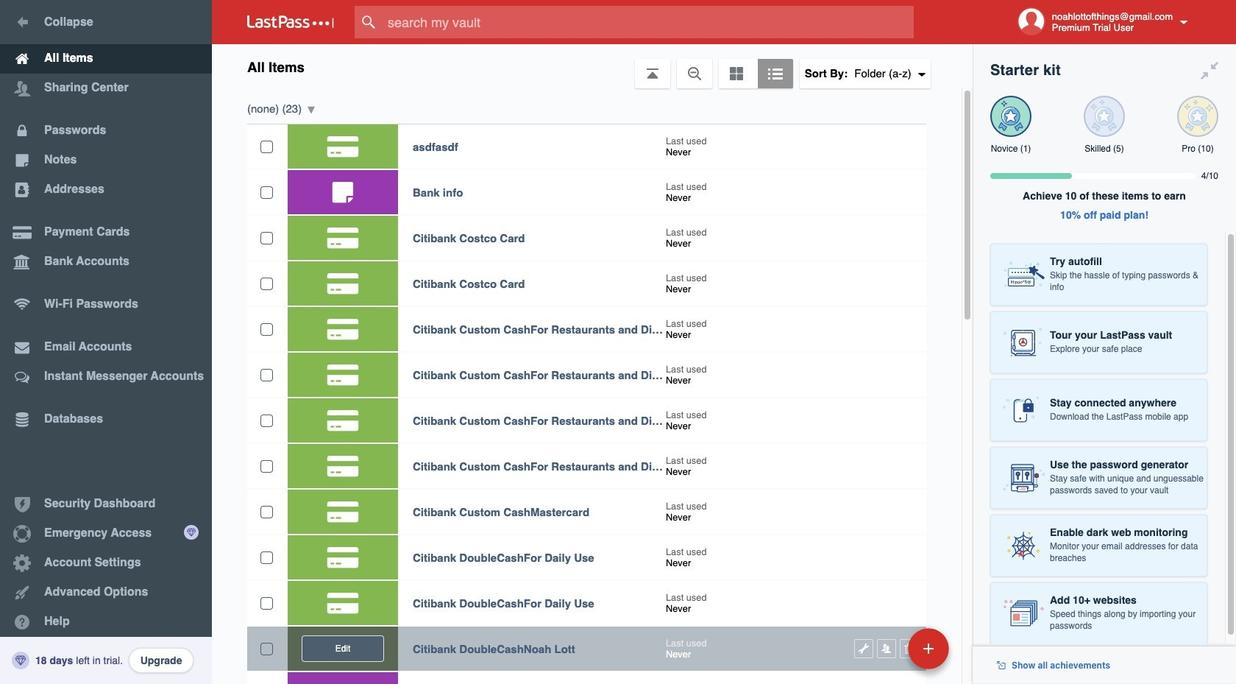 Task type: describe. For each thing, give the bounding box(es) containing it.
search my vault text field
[[355, 6, 943, 38]]

new item element
[[807, 627, 955, 669]]

vault options navigation
[[212, 44, 973, 88]]

Search search field
[[355, 6, 943, 38]]

main navigation navigation
[[0, 0, 212, 684]]



Task type: locate. For each thing, give the bounding box(es) containing it.
lastpass image
[[247, 15, 334, 29]]

new item navigation
[[807, 624, 959, 684]]



